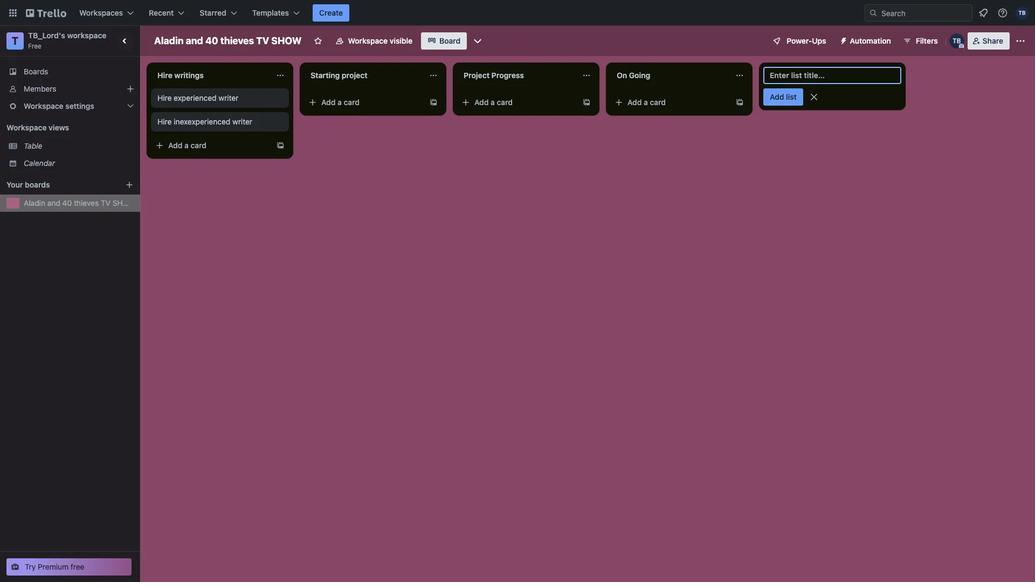 Task type: vqa. For each thing, say whether or not it's contained in the screenshot.
1st "hire" from the top
yes



Task type: describe. For each thing, give the bounding box(es) containing it.
0 horizontal spatial aladin
[[24, 198, 45, 208]]

workspace for workspace visible
[[348, 36, 388, 45]]

t
[[12, 35, 18, 47]]

calendar link
[[24, 158, 134, 169]]

inexexperienced
[[174, 117, 230, 126]]

add a card for project
[[321, 98, 360, 107]]

workspace settings
[[24, 101, 94, 111]]

try premium free
[[25, 562, 84, 571]]

tb_lord's workspace link
[[28, 31, 106, 40]]

a for going
[[644, 98, 648, 107]]

Project Progress text field
[[457, 67, 576, 84]]

card for project
[[344, 98, 360, 107]]

settings
[[65, 101, 94, 111]]

your boards with 1 items element
[[6, 178, 109, 191]]

power-
[[787, 36, 812, 45]]

a for writings
[[184, 141, 189, 150]]

add a card button for progress
[[457, 94, 578, 111]]

tb_lord (tylerblack44) image
[[949, 33, 964, 49]]

create from template… image for hire writings
[[276, 141, 285, 150]]

board
[[439, 36, 461, 45]]

workspace views
[[6, 123, 69, 132]]

on going
[[617, 71, 650, 80]]

writer for hire experienced writer
[[218, 93, 238, 102]]

share
[[983, 36, 1003, 45]]

a for project
[[338, 98, 342, 107]]

0 horizontal spatial 40
[[62, 198, 72, 208]]

power-ups button
[[765, 32, 833, 50]]

power-ups
[[787, 36, 826, 45]]

sm image
[[835, 32, 850, 47]]

add list button
[[763, 88, 803, 106]]

board link
[[421, 32, 467, 50]]

hire for hire inexexperienced writer
[[157, 117, 172, 126]]

starred button
[[193, 4, 244, 22]]

hire for hire experienced writer
[[157, 93, 172, 102]]

starting
[[311, 71, 340, 80]]

automation button
[[835, 32, 897, 50]]

add list
[[770, 92, 797, 101]]

add a card button for writings
[[151, 137, 272, 154]]

this member is an admin of this board. image
[[959, 44, 964, 49]]

cancel list editing image
[[809, 92, 819, 102]]

add a card for progress
[[474, 98, 513, 107]]

and inside board name text field
[[186, 35, 203, 46]]

add for hire writings
[[168, 141, 182, 150]]

workspace settings button
[[0, 98, 140, 115]]

add a card for writings
[[168, 141, 207, 150]]

1 vertical spatial thieves
[[74, 198, 99, 208]]

share button
[[968, 32, 1010, 50]]

show menu image
[[1015, 36, 1026, 46]]

templates
[[252, 8, 289, 17]]

project progress
[[464, 71, 524, 80]]

boards link
[[0, 63, 140, 80]]

add for project progress
[[474, 98, 489, 107]]

hire inexexperienced writer
[[157, 117, 252, 126]]

0 notifications image
[[977, 6, 990, 19]]

hire experienced writer link
[[157, 93, 282, 104]]

members
[[24, 84, 56, 93]]

create from template… image for on going
[[735, 98, 744, 107]]

hire writings
[[157, 71, 204, 80]]

show inside board name text field
[[271, 35, 302, 46]]

thieves inside board name text field
[[220, 35, 254, 46]]

a for progress
[[491, 98, 495, 107]]

hire for hire writings
[[157, 71, 172, 80]]

add board image
[[125, 181, 134, 189]]

calendar
[[24, 158, 55, 168]]

project
[[464, 71, 490, 80]]

free
[[28, 42, 42, 50]]

0 horizontal spatial and
[[47, 198, 60, 208]]

aladin and 40 thieves tv show link
[[24, 198, 136, 209]]

hire experienced writer
[[157, 93, 238, 102]]

automation
[[850, 36, 891, 45]]

Enter list title… text field
[[763, 67, 901, 84]]



Task type: locate. For each thing, give the bounding box(es) containing it.
tv down calendar link
[[101, 198, 111, 208]]

aladin and 40 thieves tv show inside board name text field
[[154, 35, 302, 46]]

going
[[629, 71, 650, 80]]

aladin inside board name text field
[[154, 35, 184, 46]]

workspace
[[348, 36, 388, 45], [24, 101, 63, 111], [6, 123, 47, 132]]

recent button
[[142, 4, 191, 22]]

workspace inside workspace settings popup button
[[24, 101, 63, 111]]

aladin
[[154, 35, 184, 46], [24, 198, 45, 208]]

card for progress
[[497, 98, 513, 107]]

add a card down project progress
[[474, 98, 513, 107]]

hire left the writings on the top of page
[[157, 71, 172, 80]]

add a card down starting project on the left
[[321, 98, 360, 107]]

40 down the your boards with 1 items "element"
[[62, 198, 72, 208]]

1 vertical spatial 40
[[62, 198, 72, 208]]

1 vertical spatial hire
[[157, 93, 172, 102]]

0 vertical spatial show
[[271, 35, 302, 46]]

thieves down starred dropdown button
[[220, 35, 254, 46]]

1 vertical spatial writer
[[232, 117, 252, 126]]

add down "starting"
[[321, 98, 336, 107]]

create button
[[313, 4, 349, 22]]

add a card button down on going text box
[[610, 94, 731, 111]]

hire down hire writings
[[157, 93, 172, 102]]

0 vertical spatial workspace
[[348, 36, 388, 45]]

and down the your boards with 1 items "element"
[[47, 198, 60, 208]]

0 vertical spatial thieves
[[220, 35, 254, 46]]

1 vertical spatial tv
[[101, 198, 111, 208]]

Board name text field
[[149, 32, 307, 50]]

table
[[24, 141, 42, 150]]

add a card down going
[[628, 98, 666, 107]]

a down starting project on the left
[[338, 98, 342, 107]]

add for starting project
[[321, 98, 336, 107]]

1 hire from the top
[[157, 71, 172, 80]]

workspace for workspace views
[[6, 123, 47, 132]]

and down starred
[[186, 35, 203, 46]]

add a card button
[[304, 94, 425, 111], [457, 94, 578, 111], [610, 94, 731, 111], [151, 137, 272, 154]]

your boards
[[6, 180, 50, 189]]

1 horizontal spatial show
[[271, 35, 302, 46]]

card
[[344, 98, 360, 107], [497, 98, 513, 107], [650, 98, 666, 107], [191, 141, 207, 150]]

0 vertical spatial tv
[[256, 35, 269, 46]]

filters button
[[900, 32, 941, 50]]

t link
[[6, 32, 24, 50]]

filters
[[916, 36, 938, 45]]

0 vertical spatial hire
[[157, 71, 172, 80]]

templates button
[[246, 4, 306, 22]]

40 down starred
[[205, 35, 218, 46]]

workspaces
[[79, 8, 123, 17]]

1 horizontal spatial aladin and 40 thieves tv show
[[154, 35, 302, 46]]

add a card down inexexperienced
[[168, 141, 207, 150]]

1 horizontal spatial and
[[186, 35, 203, 46]]

show down add board icon
[[113, 198, 136, 208]]

1 vertical spatial and
[[47, 198, 60, 208]]

1 vertical spatial show
[[113, 198, 136, 208]]

table link
[[24, 141, 134, 151]]

Hire writings text field
[[151, 67, 270, 84]]

writer for hire inexexperienced writer
[[232, 117, 252, 126]]

0 horizontal spatial create from template… image
[[276, 141, 285, 150]]

workspace navigation collapse icon image
[[118, 33, 133, 49]]

create from template… image
[[429, 98, 438, 107]]

writings
[[174, 71, 204, 80]]

card down inexexperienced
[[191, 141, 207, 150]]

2 horizontal spatial create from template… image
[[735, 98, 744, 107]]

starred
[[200, 8, 226, 17]]

try premium free button
[[6, 559, 132, 576]]

workspace
[[67, 31, 106, 40]]

tyler black (tylerblack44) image
[[1016, 6, 1029, 19]]

visible
[[390, 36, 412, 45]]

on
[[617, 71, 627, 80]]

writer up hire inexexperienced writer link
[[218, 93, 238, 102]]

search image
[[869, 9, 878, 17]]

hire inexexperienced writer link
[[157, 116, 282, 127]]

2 hire from the top
[[157, 93, 172, 102]]

0 vertical spatial 40
[[205, 35, 218, 46]]

0 horizontal spatial tv
[[101, 198, 111, 208]]

workspace for workspace settings
[[24, 101, 63, 111]]

2 vertical spatial hire
[[157, 117, 172, 126]]

40
[[205, 35, 218, 46], [62, 198, 72, 208]]

thieves down the your boards with 1 items "element"
[[74, 198, 99, 208]]

add down inexexperienced
[[168, 141, 182, 150]]

tv down templates
[[256, 35, 269, 46]]

your
[[6, 180, 23, 189]]

tb_lord's
[[28, 31, 65, 40]]

add a card button down hire inexexperienced writer
[[151, 137, 272, 154]]

list
[[786, 92, 797, 101]]

add left the 'list'
[[770, 92, 784, 101]]

1 horizontal spatial tv
[[256, 35, 269, 46]]

add a card button for going
[[610, 94, 731, 111]]

workspace inside workspace visible button
[[348, 36, 388, 45]]

writer
[[218, 93, 238, 102], [232, 117, 252, 126]]

hire
[[157, 71, 172, 80], [157, 93, 172, 102], [157, 117, 172, 126]]

add a card button down project progress text field
[[457, 94, 578, 111]]

a down inexexperienced
[[184, 141, 189, 150]]

aladin down "recent" popup button
[[154, 35, 184, 46]]

aladin and 40 thieves tv show down the your boards with 1 items "element"
[[24, 198, 136, 208]]

1 vertical spatial workspace
[[24, 101, 63, 111]]

1 horizontal spatial 40
[[205, 35, 218, 46]]

ups
[[812, 36, 826, 45]]

members link
[[0, 80, 140, 98]]

0 vertical spatial aladin and 40 thieves tv show
[[154, 35, 302, 46]]

views
[[49, 123, 69, 132]]

show down "templates" dropdown button
[[271, 35, 302, 46]]

card for going
[[650, 98, 666, 107]]

thieves
[[220, 35, 254, 46], [74, 198, 99, 208]]

create from template… image
[[582, 98, 591, 107], [735, 98, 744, 107], [276, 141, 285, 150]]

a down going
[[644, 98, 648, 107]]

0 vertical spatial and
[[186, 35, 203, 46]]

star or unstar board image
[[313, 37, 322, 45]]

free
[[71, 562, 84, 571]]

create from template… image for project progress
[[582, 98, 591, 107]]

add a card button down the starting project text box
[[304, 94, 425, 111]]

workspace left visible
[[348, 36, 388, 45]]

card down the progress
[[497, 98, 513, 107]]

hire inside text box
[[157, 71, 172, 80]]

1 horizontal spatial thieves
[[220, 35, 254, 46]]

1 vertical spatial aladin and 40 thieves tv show
[[24, 198, 136, 208]]

add inside button
[[770, 92, 784, 101]]

3 hire from the top
[[157, 117, 172, 126]]

progress
[[491, 71, 524, 80]]

add
[[770, 92, 784, 101], [321, 98, 336, 107], [474, 98, 489, 107], [628, 98, 642, 107], [168, 141, 182, 150]]

hire left inexexperienced
[[157, 117, 172, 126]]

2 vertical spatial workspace
[[6, 123, 47, 132]]

On Going text field
[[610, 67, 729, 84]]

aladin and 40 thieves tv show
[[154, 35, 302, 46], [24, 198, 136, 208]]

add down project
[[474, 98, 489, 107]]

Search field
[[878, 5, 972, 21]]

primary element
[[0, 0, 1035, 26]]

try
[[25, 562, 36, 571]]

add for on going
[[628, 98, 642, 107]]

workspace visible button
[[329, 32, 419, 50]]

starting project
[[311, 71, 367, 80]]

open information menu image
[[997, 8, 1008, 18]]

0 vertical spatial writer
[[218, 93, 238, 102]]

add down "on going"
[[628, 98, 642, 107]]

add a card
[[321, 98, 360, 107], [474, 98, 513, 107], [628, 98, 666, 107], [168, 141, 207, 150]]

boards
[[24, 67, 48, 76]]

workspaces button
[[73, 4, 140, 22]]

tv
[[256, 35, 269, 46], [101, 198, 111, 208]]

boards
[[25, 180, 50, 189]]

1 vertical spatial aladin
[[24, 198, 45, 208]]

workspace up table
[[6, 123, 47, 132]]

and
[[186, 35, 203, 46], [47, 198, 60, 208]]

tv inside board name text field
[[256, 35, 269, 46]]

workspace down members
[[24, 101, 63, 111]]

tb_lord's workspace free
[[28, 31, 106, 50]]

aladin and 40 thieves tv show down starred dropdown button
[[154, 35, 302, 46]]

back to home image
[[26, 4, 66, 22]]

card down project
[[344, 98, 360, 107]]

0 vertical spatial aladin
[[154, 35, 184, 46]]

1 horizontal spatial aladin
[[154, 35, 184, 46]]

customize views image
[[472, 36, 483, 46]]

card down on going text box
[[650, 98, 666, 107]]

card for writings
[[191, 141, 207, 150]]

workspace visible
[[348, 36, 412, 45]]

experienced
[[174, 93, 216, 102]]

0 horizontal spatial aladin and 40 thieves tv show
[[24, 198, 136, 208]]

create
[[319, 8, 343, 17]]

premium
[[38, 562, 69, 571]]

a down project progress
[[491, 98, 495, 107]]

0 horizontal spatial thieves
[[74, 198, 99, 208]]

add a card button for project
[[304, 94, 425, 111]]

1 horizontal spatial create from template… image
[[582, 98, 591, 107]]

40 inside board name text field
[[205, 35, 218, 46]]

add a card for going
[[628, 98, 666, 107]]

show
[[271, 35, 302, 46], [113, 198, 136, 208]]

recent
[[149, 8, 174, 17]]

aladin down boards
[[24, 198, 45, 208]]

project
[[342, 71, 367, 80]]

0 horizontal spatial show
[[113, 198, 136, 208]]

Starting project text field
[[304, 67, 423, 84]]

writer down the hire experienced writer link
[[232, 117, 252, 126]]

a
[[338, 98, 342, 107], [491, 98, 495, 107], [644, 98, 648, 107], [184, 141, 189, 150]]



